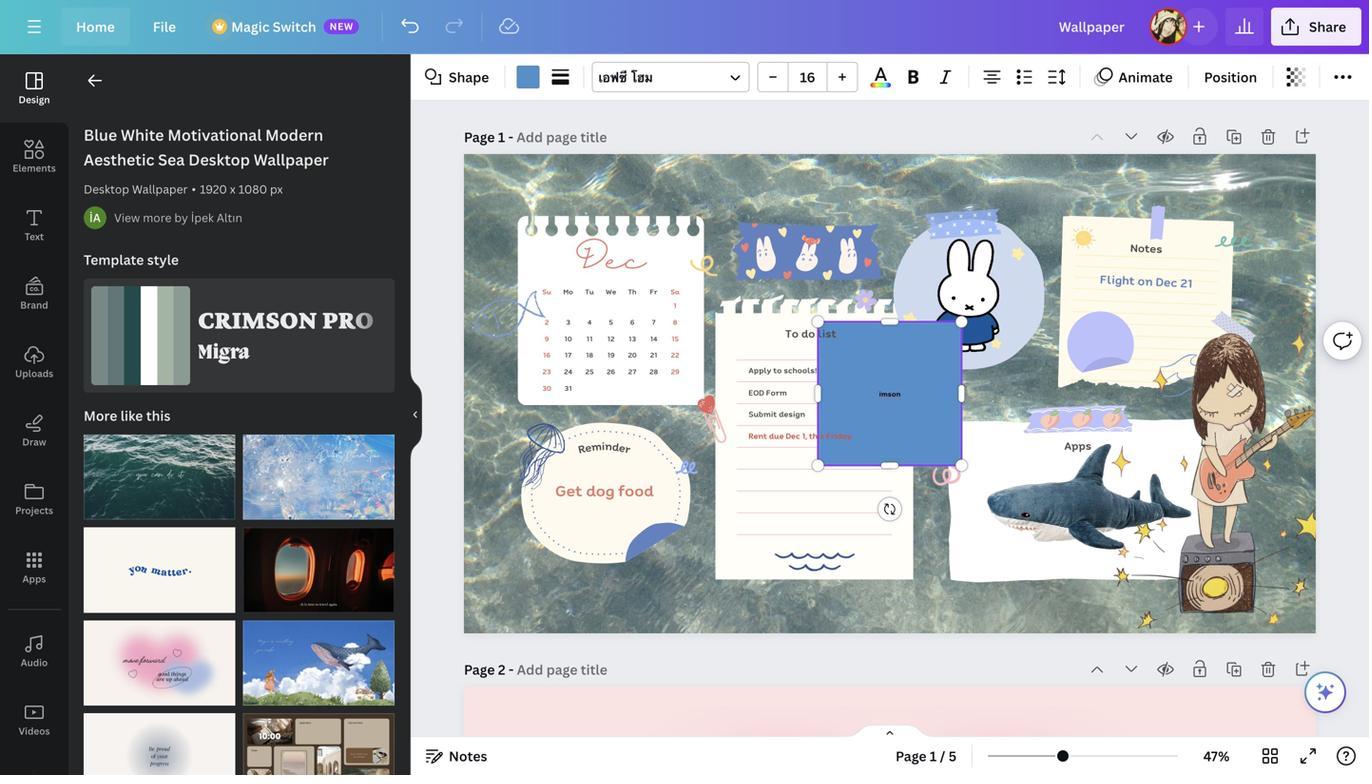 Task type: locate. For each thing, give the bounding box(es) containing it.
0 horizontal spatial notes
[[449, 747, 487, 765]]

n
[[605, 438, 613, 454]]

1 horizontal spatial dec
[[786, 430, 801, 442]]

blue white motivational modern aesthetic sea desktop wallpaper
[[84, 125, 329, 170]]

desktop up i̇pek altın image
[[84, 181, 129, 197]]

21
[[1180, 274, 1194, 292], [650, 350, 658, 360]]

r
[[577, 440, 587, 458]]

su
[[543, 286, 552, 297]]

1 horizontal spatial 5
[[949, 747, 957, 765]]

design
[[18, 93, 50, 106]]

e
[[584, 439, 593, 456], [618, 439, 628, 456]]

0 vertical spatial 21
[[1180, 274, 1194, 292]]

e right n
[[618, 439, 628, 456]]

pink aqua aesthetic quotes desktop wallpaper group
[[84, 609, 235, 706]]

share button
[[1272, 8, 1362, 46]]

home link
[[61, 8, 130, 46]]

1920 x 1080 px
[[200, 181, 283, 197]]

1 vertical spatial 5
[[949, 747, 957, 765]]

0 vertical spatial 5
[[609, 317, 613, 327]]

1 horizontal spatial apps
[[1065, 437, 1092, 453]]

0 vertical spatial page title text field
[[517, 127, 609, 146]]

7
[[652, 317, 656, 327]]

0 horizontal spatial desktop
[[84, 181, 129, 197]]

audio
[[21, 656, 48, 669]]

1 vertical spatial 2
[[498, 661, 506, 679]]

desktop
[[188, 149, 250, 170], [84, 181, 129, 197]]

เอฟซี โฮม
[[599, 68, 653, 86]]

tu 11 25 4 18
[[585, 286, 594, 377]]

1 horizontal spatial 1
[[674, 300, 677, 311]]

home
[[76, 18, 115, 36]]

shape button
[[419, 62, 497, 92]]

0 horizontal spatial wallpaper
[[132, 181, 188, 197]]

0 vertical spatial page
[[464, 128, 495, 146]]

more like this
[[84, 407, 171, 425]]

aesthetic
[[84, 149, 154, 170]]

1 vertical spatial -
[[509, 661, 514, 679]]

apps
[[1065, 437, 1092, 453], [22, 573, 46, 585]]

1 vertical spatial page
[[464, 661, 495, 679]]

ocean wave desktop wallpaper group
[[84, 423, 235, 520]]

0 vertical spatial this
[[146, 407, 171, 425]]

1 horizontal spatial wallpaper
[[254, 149, 329, 170]]

21 down 14
[[650, 350, 658, 360]]

by
[[174, 210, 188, 225]]

0 horizontal spatial 21
[[650, 350, 658, 360]]

like
[[121, 407, 143, 425]]

projects button
[[0, 465, 68, 534]]

notes down page 2 -
[[449, 747, 487, 765]]

fish doodle line art. sea life decoration.hand drawn fish. fish chalk line art. image
[[468, 286, 548, 346]]

1 vertical spatial this
[[810, 430, 825, 442]]

โฮม
[[631, 68, 653, 86]]

position button
[[1197, 62, 1265, 92]]

dec
[[576, 241, 646, 283], [1156, 273, 1178, 291], [786, 430, 801, 442]]

1 for -
[[498, 128, 505, 146]]

18
[[586, 350, 594, 360]]

5 right / at the right bottom
[[949, 747, 957, 765]]

videos button
[[0, 686, 68, 754]]

this right like
[[146, 407, 171, 425]]

sea
[[158, 149, 185, 170]]

to
[[786, 325, 799, 342]]

12
[[608, 333, 615, 344]]

16
[[543, 350, 551, 360]]

mo
[[564, 286, 573, 297]]

2 - from the top
[[509, 661, 514, 679]]

dec right on
[[1156, 273, 1178, 291]]

1 e from the left
[[584, 439, 593, 456]]

text
[[25, 230, 44, 243]]

1 - from the top
[[509, 128, 514, 146]]

su 9 23 2 16 30
[[543, 286, 552, 394]]

list
[[818, 325, 837, 342]]

page for page 1
[[464, 128, 495, 146]]

0 horizontal spatial 1
[[498, 128, 505, 146]]

white
[[121, 125, 164, 145]]

blue abstract water splash aesthetic inspiration quote desktop wallpaper group
[[243, 423, 395, 520]]

to do list
[[786, 325, 837, 342]]

24
[[564, 366, 573, 377]]

1080
[[238, 181, 267, 197]]

1 horizontal spatial 2
[[545, 317, 549, 327]]

bone white blue groovy you matter desktop wallpaper image
[[84, 528, 235, 613]]

13
[[629, 333, 636, 344]]

0 vertical spatial -
[[509, 128, 514, 146]]

0 vertical spatial 2
[[545, 317, 549, 327]]

fr
[[650, 286, 658, 297]]

6
[[630, 317, 635, 327]]

2 page title text field from the top
[[517, 660, 610, 679]]

page down shape
[[464, 128, 495, 146]]

side panel tab list
[[0, 54, 68, 775]]

i̇pek
[[191, 210, 214, 225]]

main menu bar
[[0, 0, 1370, 54]]

magic switch
[[231, 18, 316, 36]]

group
[[758, 62, 858, 92]]

27
[[629, 366, 637, 377]]

28
[[650, 366, 658, 377]]

notes
[[1131, 239, 1163, 257], [449, 747, 487, 765]]

5 inside we 12 26 5 19
[[609, 317, 613, 327]]

on
[[1138, 272, 1154, 290]]

0 horizontal spatial 2
[[498, 661, 506, 679]]

2 horizontal spatial dec
[[1156, 273, 1178, 291]]

1
[[498, 128, 505, 146], [674, 300, 677, 311], [930, 747, 937, 765]]

14
[[650, 333, 658, 344]]

e left i
[[584, 439, 593, 456]]

blue abstract water splash aesthetic inspiration quote desktop wallpaper image
[[243, 435, 395, 520]]

0 vertical spatial wallpaper
[[254, 149, 329, 170]]

wallpaper inside blue white motivational modern aesthetic sea desktop wallpaper
[[254, 149, 329, 170]]

1 horizontal spatial this
[[810, 430, 825, 442]]

#4890cd image
[[517, 66, 540, 88], [517, 66, 540, 88]]

audio button
[[0, 617, 68, 686]]

1 page title text field from the top
[[517, 127, 609, 146]]

file button
[[138, 8, 191, 46]]

1 horizontal spatial 21
[[1180, 274, 1194, 292]]

schools!
[[784, 364, 818, 376]]

this right 1,
[[810, 430, 825, 442]]

1 for /
[[930, 747, 937, 765]]

21 right on
[[1180, 274, 1194, 292]]

jellyfish doodle line art image
[[497, 418, 576, 497]]

page
[[464, 128, 495, 146], [464, 661, 495, 679], [896, 747, 927, 765]]

1 vertical spatial 1
[[674, 300, 677, 311]]

1 horizontal spatial e
[[618, 439, 628, 456]]

0 horizontal spatial apps
[[22, 573, 46, 585]]

wallpaper up more
[[132, 181, 188, 197]]

notes button
[[419, 741, 495, 771]]

1 horizontal spatial desktop
[[188, 149, 250, 170]]

share
[[1310, 18, 1347, 36]]

orange black motivational simple modern plane landscape desktop wallpaper group
[[243, 516, 395, 613]]

5 for 12
[[609, 317, 613, 327]]

2 vertical spatial page
[[896, 747, 927, 765]]

0 vertical spatial 1
[[498, 128, 505, 146]]

sa
[[671, 286, 680, 297]]

1 vertical spatial 21
[[650, 350, 658, 360]]

1 vertical spatial desktop
[[84, 181, 129, 197]]

– – number field
[[795, 68, 821, 86]]

1 inside button
[[930, 747, 937, 765]]

desktop down motivational
[[188, 149, 250, 170]]

0 horizontal spatial e
[[584, 439, 593, 456]]

0 horizontal spatial this
[[146, 407, 171, 425]]

5
[[609, 317, 613, 327], [949, 747, 957, 765]]

page up notes button
[[464, 661, 495, 679]]

design
[[779, 408, 806, 420]]

dec inside flight on dec 21
[[1156, 273, 1178, 291]]

dec up we at the left of the page
[[576, 241, 646, 283]]

25
[[586, 366, 594, 377]]

i̇pek altın image
[[84, 206, 107, 229]]

31
[[565, 383, 572, 394]]

page title text field for page 1 -
[[517, 127, 609, 146]]

1920
[[200, 181, 227, 197]]

form
[[766, 387, 787, 398]]

2 horizontal spatial 1
[[930, 747, 937, 765]]

imson
[[879, 388, 901, 399]]

1 horizontal spatial notes
[[1131, 239, 1163, 257]]

notes up on
[[1131, 239, 1163, 257]]

1 vertical spatial apps
[[22, 573, 46, 585]]

i̇pek altın element
[[84, 206, 107, 229]]

1 vertical spatial notes
[[449, 747, 487, 765]]

beige & brown aesthetic dekstop wallpaper group
[[243, 702, 395, 775]]

20
[[628, 350, 637, 360]]

0 horizontal spatial 5
[[609, 317, 613, 327]]

5 inside button
[[949, 747, 957, 765]]

desktop wallpaper
[[84, 181, 188, 197]]

0 vertical spatial desktop
[[188, 149, 250, 170]]

page left / at the right bottom
[[896, 747, 927, 765]]

3
[[566, 317, 571, 327]]

bluesky japan  whale wallpaper destkop image
[[243, 621, 395, 706]]

wallpaper down modern
[[254, 149, 329, 170]]

flight on dec 21
[[1100, 270, 1194, 292]]

crimson
[[198, 305, 317, 334]]

2 vertical spatial 1
[[930, 747, 937, 765]]

/
[[940, 747, 946, 765]]

0 horizontal spatial dec
[[576, 241, 646, 283]]

1 inside sa 1 15 29 8 22
[[674, 300, 677, 311]]

Page title text field
[[517, 127, 609, 146], [517, 660, 610, 679]]

1 vertical spatial page title text field
[[517, 660, 610, 679]]

show pages image
[[845, 724, 936, 739]]

imson text field
[[820, 387, 960, 400]]

videos
[[19, 725, 50, 738]]

8
[[673, 317, 678, 327]]

projects
[[15, 504, 53, 517]]

x
[[230, 181, 236, 197]]

apps button
[[0, 534, 68, 602]]

get dog food
[[556, 479, 654, 502]]

desktop inside blue white motivational modern aesthetic sea desktop wallpaper
[[188, 149, 250, 170]]

5 up 12 on the top left of the page
[[609, 317, 613, 327]]

dec left 1,
[[786, 430, 801, 442]]

page 1 / 5 button
[[888, 741, 965, 771]]



Task type: vqa. For each thing, say whether or not it's contained in the screenshot.
1 related to /
yes



Task type: describe. For each thing, give the bounding box(es) containing it.
22
[[671, 350, 680, 360]]

page 1 -
[[464, 128, 517, 146]]

26
[[607, 366, 615, 377]]

notes inside button
[[449, 747, 487, 765]]

23
[[543, 366, 551, 377]]

apply to schools!
[[749, 364, 818, 376]]

apply
[[749, 364, 772, 376]]

- for page 2 -
[[509, 661, 514, 679]]

motivational
[[168, 125, 262, 145]]

th
[[628, 286, 637, 297]]

11
[[587, 333, 593, 344]]

47%
[[1204, 747, 1230, 765]]

page 1 / 5
[[896, 747, 957, 765]]

modern
[[265, 125, 323, 145]]

neutral blue minimalism motivational life quote desktop wallpaper image
[[84, 714, 235, 775]]

file
[[153, 18, 176, 36]]

19
[[608, 350, 615, 360]]

eod form
[[749, 387, 787, 398]]

view
[[114, 210, 140, 225]]

altın
[[217, 210, 243, 225]]

do
[[802, 325, 816, 342]]

page for page 2
[[464, 661, 495, 679]]

more
[[84, 407, 117, 425]]

design button
[[0, 54, 68, 123]]

21 inside fr 14 28 7 21
[[650, 350, 658, 360]]

cute pastel hand drawn doodle line image
[[688, 248, 725, 283]]

30
[[543, 383, 551, 394]]

flight
[[1100, 270, 1136, 289]]

canva assistant image
[[1315, 681, 1337, 704]]

5 for 1
[[949, 747, 957, 765]]

r
[[624, 440, 633, 458]]

template style
[[84, 251, 179, 269]]

i
[[602, 438, 605, 454]]

0 vertical spatial notes
[[1131, 239, 1163, 257]]

eod
[[749, 387, 765, 398]]

1 vertical spatial wallpaper
[[132, 181, 188, 197]]

sea wave linear image
[[1161, 354, 1211, 397]]

21 inside flight on dec 21
[[1180, 274, 1194, 292]]

position
[[1205, 68, 1258, 86]]

crimson pro migra
[[198, 305, 374, 365]]

bone white blue groovy you matter desktop wallpaper group
[[84, 516, 235, 613]]

new
[[330, 20, 354, 33]]

submit
[[749, 408, 777, 420]]

m
[[591, 438, 603, 455]]

beige & brown aesthetic dekstop wallpaper image
[[243, 714, 395, 775]]

hide image
[[410, 369, 422, 460]]

switch
[[273, 18, 316, 36]]

4
[[588, 317, 592, 327]]

d
[[612, 438, 621, 455]]

uploads
[[15, 367, 53, 380]]

food
[[619, 479, 654, 502]]

1 for 15
[[674, 300, 677, 311]]

uploads button
[[0, 328, 68, 397]]

elements button
[[0, 123, 68, 191]]

apps inside button
[[22, 573, 46, 585]]

tu
[[585, 286, 594, 297]]

color range image
[[871, 83, 892, 88]]

Design title text field
[[1044, 8, 1142, 46]]

10
[[565, 333, 572, 344]]

10 24 3 17 31
[[564, 317, 573, 394]]

get
[[556, 479, 583, 502]]

r e m i n d e r
[[577, 438, 633, 458]]

animate button
[[1089, 62, 1181, 92]]

page title text field for page 2 -
[[517, 660, 610, 679]]

brand
[[20, 299, 48, 312]]

bluesky japan  whale wallpaper destkop group
[[243, 609, 395, 706]]

15
[[672, 333, 679, 344]]

0 vertical spatial apps
[[1065, 437, 1092, 453]]

ocean wave desktop wallpaper image
[[84, 435, 235, 520]]

page 2 -
[[464, 661, 517, 679]]

blue
[[84, 125, 117, 145]]

dec for due
[[786, 430, 801, 442]]

2 e from the left
[[618, 439, 628, 456]]

2 inside su 9 23 2 16 30
[[545, 317, 549, 327]]

- for page 1 -
[[509, 128, 514, 146]]

neutral blue minimalism motivational life quote desktop wallpaper group
[[84, 702, 235, 775]]

submit design
[[749, 408, 806, 420]]

เอฟซี
[[599, 68, 628, 86]]

migra
[[198, 342, 250, 365]]

page inside button
[[896, 747, 927, 765]]

dec for on
[[1156, 273, 1178, 291]]

animate
[[1119, 68, 1173, 86]]

style
[[147, 251, 179, 269]]

friday
[[827, 430, 852, 442]]

brand button
[[0, 260, 68, 328]]

pink aqua aesthetic quotes desktop wallpaper image
[[84, 621, 235, 706]]

elements
[[13, 162, 56, 175]]

pro
[[322, 305, 374, 334]]

more
[[143, 210, 172, 225]]

1,
[[802, 430, 808, 442]]

orange black motivational simple modern plane landscape desktop wallpaper image
[[243, 528, 395, 613]]

sa 1 15 29 8 22
[[671, 286, 680, 377]]

29
[[671, 366, 680, 377]]

17
[[565, 350, 572, 360]]

sea waves  icon image
[[775, 553, 855, 571]]

template
[[84, 251, 144, 269]]

draw
[[22, 436, 46, 448]]

view more by i̇pek altın
[[114, 210, 243, 225]]



